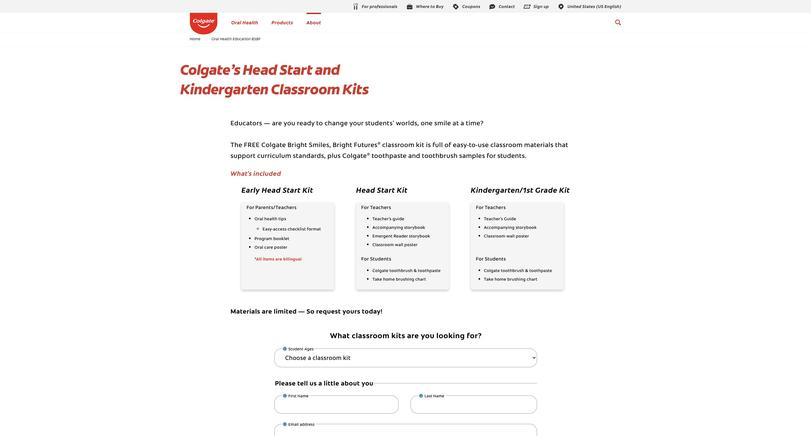 Task type: describe. For each thing, give the bounding box(es) containing it.
kits
[[343, 80, 368, 99]]

oral for oral health
[[231, 19, 241, 26]]

coupons icon image
[[452, 3, 460, 10]]

location icon image
[[557, 3, 565, 10]]

start
[[280, 60, 312, 79]]

oral health button
[[231, 19, 258, 26]]

colgate's head start and kindergarten classroom kits
[[180, 60, 368, 99]]

contact icon image
[[489, 3, 496, 10]]

home
[[190, 36, 201, 41]]

home link
[[186, 36, 205, 41]]

health for oral health education bsbf
[[220, 36, 232, 41]]

bsbf
[[252, 36, 261, 41]]

colgate® logo image
[[190, 13, 217, 34]]

oral for oral health education bsbf
[[212, 36, 219, 41]]



Task type: vqa. For each thing, say whether or not it's contained in the screenshot.
topmost your
no



Task type: locate. For each thing, give the bounding box(es) containing it.
1 horizontal spatial health
[[243, 19, 258, 26]]

health up bsbf
[[243, 19, 258, 26]]

oral down colgate® logo
[[212, 36, 219, 41]]

colgate's
[[180, 60, 240, 79]]

1 horizontal spatial oral
[[231, 19, 241, 26]]

0 horizontal spatial oral
[[212, 36, 219, 41]]

0 vertical spatial oral
[[231, 19, 241, 26]]

0 vertical spatial health
[[243, 19, 258, 26]]

None search field
[[615, 16, 622, 29]]

kindergarten
[[180, 80, 268, 99]]

sign up icon image
[[524, 3, 531, 10]]

1 vertical spatial oral
[[212, 36, 219, 41]]

classroom
[[271, 80, 340, 99]]

education
[[233, 36, 251, 41]]

where to buy icon image
[[406, 3, 414, 10]]

health
[[243, 19, 258, 26], [220, 36, 232, 41]]

about
[[307, 19, 321, 26]]

oral up oral health education bsbf at left top
[[231, 19, 241, 26]]

products
[[272, 19, 293, 26]]

about button
[[307, 19, 321, 26]]

and
[[315, 60, 340, 79]]

for professionals icon image
[[352, 3, 359, 11]]

1 vertical spatial health
[[220, 36, 232, 41]]

products button
[[272, 19, 293, 26]]

oral
[[231, 19, 241, 26], [212, 36, 219, 41]]

health left education
[[220, 36, 232, 41]]

oral health education bsbf
[[212, 36, 261, 41]]

head
[[243, 60, 277, 79]]

oral health education bsbf link
[[207, 36, 265, 41]]

health for oral health
[[243, 19, 258, 26]]

oral health
[[231, 19, 258, 26]]

0 horizontal spatial health
[[220, 36, 232, 41]]



